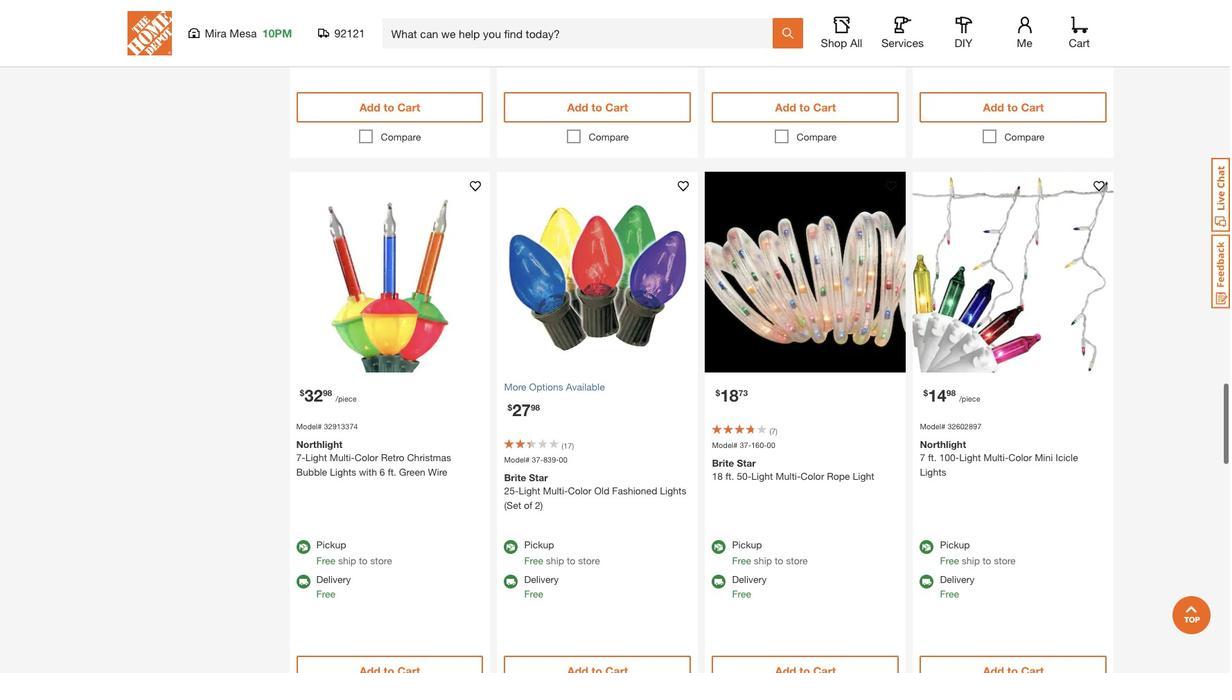 Task type: locate. For each thing, give the bounding box(es) containing it.
store
[[370, 555, 392, 567], [578, 555, 600, 567], [786, 555, 808, 567], [994, 555, 1016, 567]]

model# for model# 32913374
[[296, 422, 322, 431]]

( up the model# 37-839-00
[[562, 441, 564, 450]]

(
[[770, 427, 771, 436], [562, 441, 564, 450]]

store for (
[[578, 555, 600, 567]]

model# up 25-
[[504, 455, 530, 464]]

1 horizontal spatial 98
[[531, 403, 540, 413]]

free
[[316, 24, 335, 36], [524, 24, 543, 36], [940, 24, 959, 36], [316, 555, 335, 567], [524, 555, 543, 567], [732, 555, 751, 567], [940, 555, 959, 567], [316, 589, 335, 600], [524, 589, 543, 600], [732, 589, 751, 600], [940, 589, 959, 600]]

0 horizontal spatial (
[[562, 441, 564, 450]]

color left old
[[568, 485, 592, 497]]

1 horizontal spatial available for pickup image
[[712, 541, 726, 555]]

shop all
[[821, 36, 862, 49]]

/piece for 32
[[336, 394, 357, 403]]

model# for model# 32602897
[[920, 422, 946, 431]]

$
[[300, 388, 304, 398], [716, 388, 720, 398], [923, 388, 928, 398], [508, 403, 512, 413]]

7 up model# 37-160-00
[[771, 427, 776, 436]]

1 vertical spatial star
[[529, 472, 548, 484]]

1 northlight from the left
[[296, 439, 342, 451]]

free for 18 available for pickup image
[[732, 555, 751, 567]]

model# 37-160-00
[[712, 441, 775, 450]]

brite up 25-
[[504, 472, 526, 484]]

/piece inside $ 14 98 /piece
[[959, 394, 980, 403]]

) up brite star 18 ft. 50-light multi-color rope light
[[776, 427, 778, 436]]

1 horizontal spatial northlight
[[920, 439, 966, 451]]

0 vertical spatial 7
[[771, 427, 776, 436]]

color
[[355, 452, 378, 464], [1009, 452, 1032, 464], [801, 471, 824, 483], [568, 485, 592, 497]]

37-
[[740, 441, 751, 450], [532, 455, 543, 464]]

3 add to cart from the left
[[775, 100, 836, 114]]

multi- inside northlight 7-light multi-color retro christmas bubble lights with 6 ft. green wire
[[330, 452, 355, 464]]

0 horizontal spatial ft.
[[388, 467, 396, 478]]

model# left 160-
[[712, 441, 738, 450]]

delivery free for 25-light multi-color old fashioned lights (set of 2) image
[[524, 574, 559, 600]]

4 add to cart from the left
[[983, 100, 1044, 114]]

2 horizontal spatial lights
[[920, 467, 946, 478]]

delivery free for '7 ft. 100-light multi-color mini icicle lights' image
[[940, 574, 975, 600]]

0 horizontal spatial )
[[572, 441, 574, 450]]

northlight down the model# 32913374
[[296, 439, 342, 451]]

32913374
[[324, 422, 358, 431]]

00 down 17
[[559, 455, 567, 464]]

light inside northlight 7-light multi-color retro christmas bubble lights with 6 ft. green wire
[[305, 452, 327, 464]]

2 available for pickup image from the left
[[920, 541, 934, 555]]

0 horizontal spatial available shipping image
[[504, 576, 518, 589]]

free for available for pickup icon corresponding to (
[[524, 555, 543, 567]]

add to cart for 2nd 'add to cart' button from the right
[[775, 100, 836, 114]]

) for ( 7 )
[[776, 427, 778, 436]]

3 ship from the left
[[754, 555, 772, 567]]

2 available for pickup image from the left
[[712, 541, 726, 555]]

star down the model# 37-839-00
[[529, 472, 548, 484]]

cart link
[[1064, 17, 1095, 50]]

160-
[[751, 441, 767, 450]]

compare
[[381, 131, 421, 143], [589, 131, 629, 143], [797, 131, 837, 143], [1005, 131, 1045, 143]]

18
[[720, 386, 739, 405], [712, 471, 723, 483]]

18 inside brite star 18 ft. 50-light multi-color rope light
[[712, 471, 723, 483]]

available shipping image
[[296, 11, 310, 25], [504, 11, 518, 25], [296, 576, 310, 589], [712, 576, 726, 589], [920, 576, 934, 589]]

lights down 100-
[[920, 467, 946, 478]]

1 pickup from the left
[[316, 539, 346, 551]]

) up brite star 25-light multi-color old fashioned lights (set of 2)
[[572, 441, 574, 450]]

32602897
[[948, 422, 982, 431]]

2 northlight from the left
[[920, 439, 966, 451]]

1 vertical spatial 7
[[920, 452, 925, 464]]

1 store from the left
[[370, 555, 392, 567]]

98 inside $ 32 98 /piece
[[323, 388, 332, 398]]

0 horizontal spatial available for pickup image
[[296, 541, 310, 555]]

2 /piece from the left
[[959, 394, 980, 403]]

98
[[323, 388, 332, 398], [947, 388, 956, 398], [531, 403, 540, 413]]

ft. left 100-
[[928, 452, 937, 464]]

light
[[305, 452, 327, 464], [959, 452, 981, 464], [751, 471, 773, 483], [853, 471, 874, 483], [519, 485, 540, 497]]

northlight for 32
[[296, 439, 342, 451]]

free for available shipping icon corresponding to 18 ft. 50-light multi-color rope light image
[[732, 589, 751, 600]]

1 horizontal spatial /piece
[[959, 394, 980, 403]]

18 up model# 37-160-00
[[720, 386, 739, 405]]

lights inside brite star 25-light multi-color old fashioned lights (set of 2)
[[660, 485, 686, 497]]

color inside northlight 7-light multi-color retro christmas bubble lights with 6 ft. green wire
[[355, 452, 378, 464]]

/piece up 32913374
[[336, 394, 357, 403]]

0 horizontal spatial 00
[[559, 455, 567, 464]]

98 inside $ 14 98 /piece
[[947, 388, 956, 398]]

$ down more
[[508, 403, 512, 413]]

2 horizontal spatial ft.
[[928, 452, 937, 464]]

available for pickup image
[[296, 541, 310, 555], [712, 541, 726, 555]]

1 vertical spatial )
[[572, 441, 574, 450]]

/piece up 32602897
[[959, 394, 980, 403]]

0 vertical spatial available shipping image
[[712, 11, 726, 25]]

$ inside $ 27 98
[[508, 403, 512, 413]]

available for pickup image
[[504, 541, 518, 555], [920, 541, 934, 555]]

star for 50-
[[737, 458, 756, 469]]

37- for 160-
[[740, 441, 751, 450]]

98 down options
[[531, 403, 540, 413]]

ft. left 50-
[[726, 471, 734, 483]]

compare for 2nd 'add to cart' button from the right
[[797, 131, 837, 143]]

1 horizontal spatial brite
[[712, 458, 734, 469]]

1 horizontal spatial )
[[776, 427, 778, 436]]

1 horizontal spatial ft.
[[726, 471, 734, 483]]

northlight inside northlight 7-light multi-color retro christmas bubble lights with 6 ft. green wire
[[296, 439, 342, 451]]

lights for northlight 7-light multi-color retro christmas bubble lights with 6 ft. green wire
[[330, 467, 356, 478]]

light down 32602897
[[959, 452, 981, 464]]

brite inside brite star 18 ft. 50-light multi-color rope light
[[712, 458, 734, 469]]

/piece for 14
[[959, 394, 980, 403]]

compare for third 'add to cart' button from right
[[589, 131, 629, 143]]

delivery free
[[524, 10, 559, 36], [940, 10, 975, 36], [316, 574, 351, 600], [524, 574, 559, 600], [732, 574, 767, 600], [940, 574, 975, 600]]

0 horizontal spatial /piece
[[336, 394, 357, 403]]

$ up model# 32602897
[[923, 388, 928, 398]]

star up 50-
[[737, 458, 756, 469]]

multi-
[[330, 452, 355, 464], [984, 452, 1009, 464], [776, 471, 801, 483], [543, 485, 568, 497]]

mesa
[[230, 26, 257, 40]]

7 for northlight
[[920, 452, 925, 464]]

northlight 7-light multi-color retro christmas bubble lights with 6 ft. green wire
[[296, 439, 451, 478]]

0 horizontal spatial 98
[[323, 388, 332, 398]]

star for multi-
[[529, 472, 548, 484]]

lights
[[330, 467, 356, 478], [920, 467, 946, 478], [660, 485, 686, 497]]

00 for 839-
[[559, 455, 567, 464]]

4 store from the left
[[994, 555, 1016, 567]]

lights for brite star 25-light multi-color old fashioned lights (set of 2)
[[660, 485, 686, 497]]

1 horizontal spatial lights
[[660, 485, 686, 497]]

multi- right 100-
[[984, 452, 1009, 464]]

0 horizontal spatial available for pickup image
[[504, 541, 518, 555]]

lights inside northlight 7-light multi-color retro christmas bubble lights with 6 ft. green wire
[[330, 467, 356, 478]]

7 inside northlight 7 ft. 100-light multi-color mini icicle lights
[[920, 452, 925, 464]]

northlight inside northlight 7 ft. 100-light multi-color mini icicle lights
[[920, 439, 966, 451]]

(set
[[504, 500, 521, 512]]

2 add to cart from the left
[[567, 100, 628, 114]]

98 for 32
[[323, 388, 332, 398]]

50-
[[737, 471, 751, 483]]

model#
[[296, 422, 322, 431], [920, 422, 946, 431], [712, 441, 738, 450], [504, 455, 530, 464]]

1 /piece from the left
[[336, 394, 357, 403]]

$ 18 73
[[716, 386, 748, 405]]

1 ship from the left
[[338, 555, 356, 567]]

$ up the model# 32913374
[[300, 388, 304, 398]]

shop all button
[[820, 17, 864, 50]]

10pm
[[262, 26, 292, 40]]

4 pickup free ship to store from the left
[[940, 539, 1016, 567]]

1 pickup free ship to store from the left
[[316, 539, 392, 567]]

2 compare from the left
[[589, 131, 629, 143]]

1 available for pickup image from the left
[[504, 541, 518, 555]]

services button
[[881, 17, 925, 50]]

lights left with at bottom left
[[330, 467, 356, 478]]

star inside brite star 25-light multi-color old fashioned lights (set of 2)
[[529, 472, 548, 484]]

light down 160-
[[751, 471, 773, 483]]

me
[[1017, 36, 1032, 49]]

0 vertical spatial )
[[776, 427, 778, 436]]

the home depot logo image
[[127, 11, 172, 55]]

delivery
[[524, 10, 559, 21], [732, 10, 767, 21], [940, 10, 975, 21], [316, 574, 351, 586], [524, 574, 559, 586], [732, 574, 767, 586], [940, 574, 975, 586]]

0 horizontal spatial 7
[[771, 427, 776, 436]]

light inside brite star 25-light multi-color old fashioned lights (set of 2)
[[519, 485, 540, 497]]

14
[[928, 386, 947, 405]]

839-
[[543, 455, 559, 464]]

1 horizontal spatial 7
[[920, 452, 925, 464]]

0 horizontal spatial lights
[[330, 467, 356, 478]]

brite
[[712, 458, 734, 469], [504, 472, 526, 484]]

/piece
[[336, 394, 357, 403], [959, 394, 980, 403]]

98 up model# 32602897
[[947, 388, 956, 398]]

1 available for pickup image from the left
[[296, 541, 310, 555]]

pickup
[[316, 539, 346, 551], [524, 539, 554, 551], [732, 539, 762, 551], [940, 539, 970, 551]]

wire
[[428, 467, 447, 478]]

star inside brite star 18 ft. 50-light multi-color rope light
[[737, 458, 756, 469]]

0 vertical spatial brite
[[712, 458, 734, 469]]

color up with at bottom left
[[355, 452, 378, 464]]

to
[[384, 100, 394, 114], [592, 100, 602, 114], [799, 100, 810, 114], [1007, 100, 1018, 114], [359, 555, 368, 567], [567, 555, 576, 567], [775, 555, 783, 567], [983, 555, 991, 567]]

add
[[359, 100, 381, 114], [567, 100, 588, 114], [775, 100, 796, 114], [983, 100, 1004, 114]]

multi- right 50-
[[776, 471, 801, 483]]

lights right the fashioned
[[660, 485, 686, 497]]

1 horizontal spatial 37-
[[740, 441, 751, 450]]

0 horizontal spatial star
[[529, 472, 548, 484]]

25-
[[504, 485, 519, 497]]

17
[[564, 441, 572, 450]]

$ left 73
[[716, 388, 720, 398]]

compare for fourth 'add to cart' button from right
[[381, 131, 421, 143]]

available
[[566, 381, 605, 393]]

00
[[767, 441, 775, 450], [559, 455, 567, 464]]

available shipping image for 7-light multi-color retro christmas bubble lights with 6 ft. green wire image
[[296, 576, 310, 589]]

3 pickup free ship to store from the left
[[732, 539, 808, 567]]

00 down ( 7 )
[[767, 441, 775, 450]]

northlight up 100-
[[920, 439, 966, 451]]

diy button
[[942, 17, 986, 50]]

00 for 160-
[[767, 441, 775, 450]]

4 ship from the left
[[962, 555, 980, 567]]

$ for 27
[[508, 403, 512, 413]]

multi- inside northlight 7 ft. 100-light multi-color mini icicle lights
[[984, 452, 1009, 464]]

free for available shipping image to the left
[[524, 589, 543, 600]]

color left the rope
[[801, 471, 824, 483]]

mini
[[1035, 452, 1053, 464]]

multi- down 32913374
[[330, 452, 355, 464]]

pickup for (
[[524, 539, 554, 551]]

/piece inside $ 32 98 /piece
[[336, 394, 357, 403]]

2 ship from the left
[[546, 555, 564, 567]]

1 horizontal spatial available shipping image
[[712, 11, 726, 25]]

northlight
[[296, 439, 342, 451], [920, 439, 966, 451]]

ft. right 6
[[388, 467, 396, 478]]

$ inside $ 14 98 /piece
[[923, 388, 928, 398]]

7
[[771, 427, 776, 436], [920, 452, 925, 464]]

light up bubble
[[305, 452, 327, 464]]

color left the mini
[[1009, 452, 1032, 464]]

98 up the model# 32913374
[[323, 388, 332, 398]]

multi- down 839-
[[543, 485, 568, 497]]

model# down 14
[[920, 422, 946, 431]]

brite down model# 37-160-00
[[712, 458, 734, 469]]

more options available link
[[504, 380, 691, 394]]

1 vertical spatial 00
[[559, 455, 567, 464]]

cart
[[1069, 36, 1090, 49], [397, 100, 420, 114], [605, 100, 628, 114], [813, 100, 836, 114], [1021, 100, 1044, 114]]

$ inside "$ 18 73"
[[716, 388, 720, 398]]

brite inside brite star 25-light multi-color old fashioned lights (set of 2)
[[504, 472, 526, 484]]

1 horizontal spatial (
[[770, 427, 771, 436]]

0 vertical spatial (
[[770, 427, 771, 436]]

1 add to cart from the left
[[359, 100, 420, 114]]

available for pickup image for /piece
[[296, 541, 310, 555]]

1 vertical spatial brite
[[504, 472, 526, 484]]

1 horizontal spatial available for pickup image
[[920, 541, 934, 555]]

2 horizontal spatial 98
[[947, 388, 956, 398]]

add to cart
[[359, 100, 420, 114], [567, 100, 628, 114], [775, 100, 836, 114], [983, 100, 1044, 114]]

0 horizontal spatial northlight
[[296, 439, 342, 451]]

brite for 18
[[712, 458, 734, 469]]

1 vertical spatial available shipping image
[[504, 576, 518, 589]]

free for available shipping icon corresponding to 7-light multi-color retro christmas bubble lights with 6 ft. green wire image
[[316, 589, 335, 600]]

model# down 32
[[296, 422, 322, 431]]

3 compare from the left
[[797, 131, 837, 143]]

ship
[[338, 555, 356, 567], [546, 555, 564, 567], [754, 555, 772, 567], [962, 555, 980, 567]]

diy
[[955, 36, 973, 49]]

2 pickup from the left
[[524, 539, 554, 551]]

18 left 50-
[[712, 471, 723, 483]]

1 horizontal spatial 00
[[767, 441, 775, 450]]

1 vertical spatial (
[[562, 441, 564, 450]]

color inside brite star 18 ft. 50-light multi-color rope light
[[801, 471, 824, 483]]

model# for model# 37-839-00
[[504, 455, 530, 464]]

1 vertical spatial 37-
[[532, 455, 543, 464]]

available shipping image for 18 ft. 50-light multi-color rope light image
[[712, 576, 726, 589]]

( for 7
[[770, 427, 771, 436]]

more
[[504, 381, 526, 393]]

0 horizontal spatial brite
[[504, 472, 526, 484]]

0 vertical spatial 00
[[767, 441, 775, 450]]

ship for (
[[546, 555, 564, 567]]

4 compare from the left
[[1005, 131, 1045, 143]]

2 pickup free ship to store from the left
[[524, 539, 600, 567]]

available shipping image
[[712, 11, 726, 25], [504, 576, 518, 589]]

add to cart button
[[296, 92, 483, 123], [504, 92, 691, 123], [712, 92, 899, 123], [920, 92, 1107, 123]]

brite for 25-
[[504, 472, 526, 484]]

pickup free ship to store
[[316, 539, 392, 567], [524, 539, 600, 567], [732, 539, 808, 567], [940, 539, 1016, 567]]

0 horizontal spatial 37-
[[532, 455, 543, 464]]

ft.
[[928, 452, 937, 464], [388, 467, 396, 478], [726, 471, 734, 483]]

star
[[737, 458, 756, 469], [529, 472, 548, 484]]

( up model# 37-160-00
[[770, 427, 771, 436]]

1 vertical spatial 18
[[712, 471, 723, 483]]

$ 32 98 /piece
[[300, 386, 357, 405]]

$ inside $ 32 98 /piece
[[300, 388, 304, 398]]

light right the rope
[[853, 471, 874, 483]]

pickup for 7 ft. 100-light multi-color mini icicle lights
[[940, 539, 970, 551]]

free for available for pickup icon for 7 ft. 100-light multi-color mini icicle lights
[[940, 555, 959, 567]]

0 vertical spatial star
[[737, 458, 756, 469]]

7 left 100-
[[920, 452, 925, 464]]

0 vertical spatial 37-
[[740, 441, 751, 450]]

2 store from the left
[[578, 555, 600, 567]]

)
[[776, 427, 778, 436], [572, 441, 574, 450]]

1 compare from the left
[[381, 131, 421, 143]]

4 pickup from the left
[[940, 539, 970, 551]]

1 horizontal spatial star
[[737, 458, 756, 469]]

7 for (
[[771, 427, 776, 436]]

brite star 18 ft. 50-light multi-color rope light
[[712, 458, 874, 483]]

light up of
[[519, 485, 540, 497]]



Task type: describe. For each thing, give the bounding box(es) containing it.
multi- inside brite star 25-light multi-color old fashioned lights (set of 2)
[[543, 485, 568, 497]]

92121
[[334, 26, 365, 40]]

What can we help you find today? search field
[[391, 19, 772, 48]]

model# 37-839-00
[[504, 455, 567, 464]]

free for available shipping icon associated with '7 ft. 100-light multi-color mini icicle lights' image
[[940, 589, 959, 600]]

3 add from the left
[[775, 100, 796, 114]]

pickup free ship to store for 7-light multi-color retro christmas bubble lights with 6 ft. green wire
[[316, 539, 392, 567]]

green
[[399, 467, 425, 478]]

3 add to cart button from the left
[[712, 92, 899, 123]]

feedback link image
[[1211, 234, 1230, 309]]

100-
[[939, 452, 959, 464]]

rope
[[827, 471, 850, 483]]

shop
[[821, 36, 847, 49]]

2 add to cart button from the left
[[504, 92, 691, 123]]

pickup free ship to store for 7 ft. 100-light multi-color mini icicle lights
[[940, 539, 1016, 567]]

northlight 7 ft. 100-light multi-color mini icicle lights
[[920, 439, 1078, 478]]

services
[[882, 36, 924, 49]]

live chat image
[[1211, 158, 1230, 232]]

options
[[529, 381, 563, 393]]

92121 button
[[318, 26, 366, 40]]

) for ( 17 )
[[572, 441, 574, 450]]

ft. inside brite star 18 ft. 50-light multi-color rope light
[[726, 471, 734, 483]]

32
[[304, 386, 323, 405]]

with
[[359, 467, 377, 478]]

7 ft. 100-light multi-color mini icicle lights image
[[913, 172, 1114, 373]]

0 vertical spatial 18
[[720, 386, 739, 405]]

more options available
[[504, 381, 605, 393]]

all
[[850, 36, 862, 49]]

bubble
[[296, 467, 327, 478]]

available for pickup image for 7 ft. 100-light multi-color mini icicle lights
[[920, 541, 934, 555]]

free for available for pickup image corresponding to /piece
[[316, 555, 335, 567]]

3 pickup from the left
[[732, 539, 762, 551]]

add to cart for first 'add to cart' button from right
[[983, 100, 1044, 114]]

ship for 7-light multi-color retro christmas bubble lights with 6 ft. green wire
[[338, 555, 356, 567]]

mira
[[205, 26, 227, 40]]

98 for 14
[[947, 388, 956, 398]]

icicle
[[1056, 452, 1078, 464]]

color inside brite star 25-light multi-color old fashioned lights (set of 2)
[[568, 485, 592, 497]]

delivery free for 18 ft. 50-light multi-color rope light image
[[732, 574, 767, 600]]

18 ft. 50-light multi-color rope light image
[[705, 172, 906, 373]]

73
[[739, 388, 748, 398]]

6
[[380, 467, 385, 478]]

model# 32602897
[[920, 422, 982, 431]]

4 add to cart button from the left
[[920, 92, 1107, 123]]

delivery free for 7-light multi-color retro christmas bubble lights with 6 ft. green wire image
[[316, 574, 351, 600]]

( for 17
[[562, 441, 564, 450]]

available for pickup image for 18
[[712, 541, 726, 555]]

1 add from the left
[[359, 100, 381, 114]]

2 add from the left
[[567, 100, 588, 114]]

$ for 18
[[716, 388, 720, 398]]

( 7 )
[[770, 427, 778, 436]]

light inside northlight 7 ft. 100-light multi-color mini icicle lights
[[959, 452, 981, 464]]

$ 14 98 /piece
[[923, 386, 980, 405]]

4 add from the left
[[983, 100, 1004, 114]]

mira mesa 10pm
[[205, 26, 292, 40]]

pickup for 7-light multi-color retro christmas bubble lights with 6 ft. green wire
[[316, 539, 346, 551]]

7-light multi-color retro christmas bubble lights with 6 ft. green wire image
[[289, 172, 490, 373]]

3 store from the left
[[786, 555, 808, 567]]

$ for 32
[[300, 388, 304, 398]]

lights inside northlight 7 ft. 100-light multi-color mini icicle lights
[[920, 467, 946, 478]]

store for 7 ft. 100-light multi-color mini icicle lights
[[994, 555, 1016, 567]]

compare for first 'add to cart' button from right
[[1005, 131, 1045, 143]]

2)
[[535, 500, 543, 512]]

me button
[[1002, 17, 1047, 50]]

multi- inside brite star 18 ft. 50-light multi-color rope light
[[776, 471, 801, 483]]

model# for model# 37-160-00
[[712, 441, 738, 450]]

color inside northlight 7 ft. 100-light multi-color mini icicle lights
[[1009, 452, 1032, 464]]

27
[[512, 401, 531, 420]]

ft. inside northlight 7 ft. 100-light multi-color mini icicle lights
[[928, 452, 937, 464]]

$ 27 98
[[508, 401, 540, 420]]

model# 32913374
[[296, 422, 358, 431]]

37- for 839-
[[532, 455, 543, 464]]

ft. inside northlight 7-light multi-color retro christmas bubble lights with 6 ft. green wire
[[388, 467, 396, 478]]

add to cart for third 'add to cart' button from right
[[567, 100, 628, 114]]

christmas
[[407, 452, 451, 464]]

available for pickup image for (
[[504, 541, 518, 555]]

of
[[524, 500, 532, 512]]

1 add to cart button from the left
[[296, 92, 483, 123]]

98 inside $ 27 98
[[531, 403, 540, 413]]

brite star 25-light multi-color old fashioned lights (set of 2)
[[504, 472, 686, 512]]

( 17 )
[[562, 441, 574, 450]]

old
[[594, 485, 610, 497]]

retro
[[381, 452, 404, 464]]

fashioned
[[612, 485, 657, 497]]

northlight for 14
[[920, 439, 966, 451]]

$ for 14
[[923, 388, 928, 398]]

store for 7-light multi-color retro christmas bubble lights with 6 ft. green wire
[[370, 555, 392, 567]]

pickup free ship to store for (
[[524, 539, 600, 567]]

25-light multi-color old fashioned lights (set of 2) image
[[497, 172, 698, 373]]

ship for 7 ft. 100-light multi-color mini icicle lights
[[962, 555, 980, 567]]

7-
[[296, 452, 305, 464]]

add to cart for fourth 'add to cart' button from right
[[359, 100, 420, 114]]

available shipping image for '7 ft. 100-light multi-color mini icicle lights' image
[[920, 576, 934, 589]]



Task type: vqa. For each thing, say whether or not it's contained in the screenshot.
6
yes



